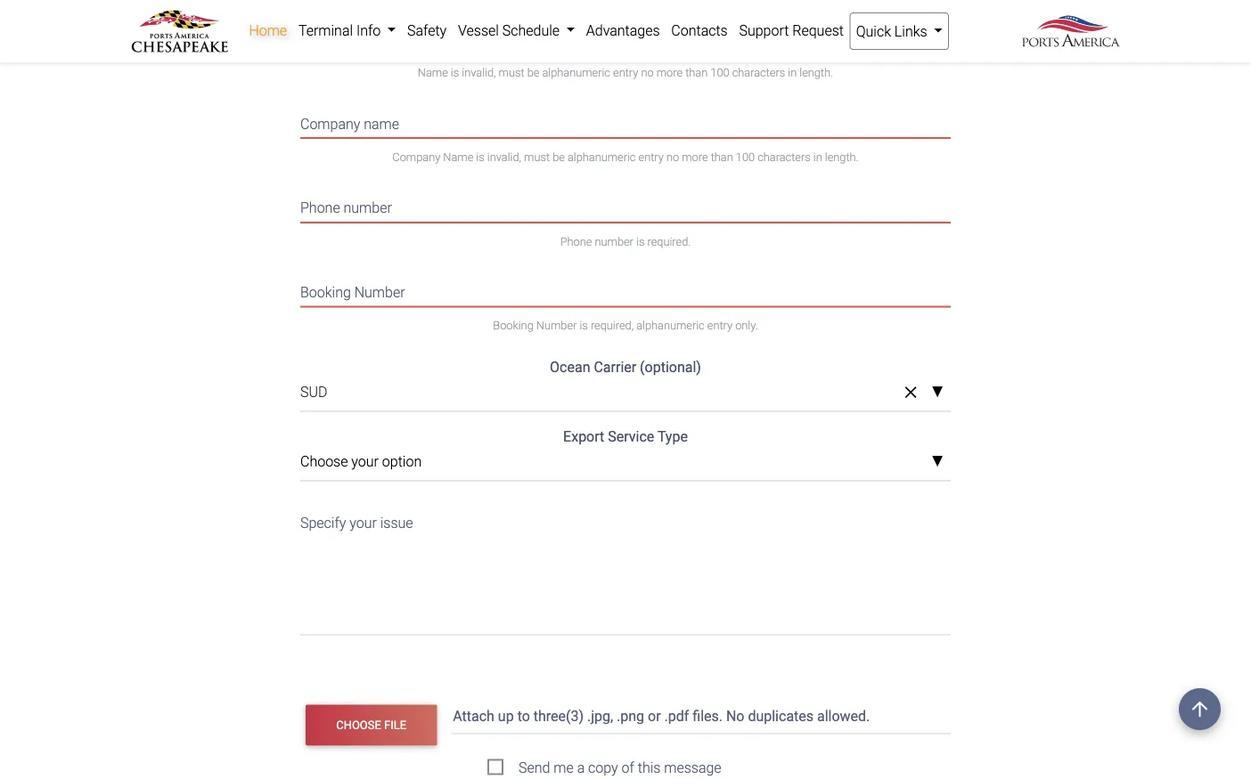 Task type: describe. For each thing, give the bounding box(es) containing it.
alphanumeric inside company name company name is invalid, must be alphanumeric entry no more than 100 characters in length.
[[568, 150, 636, 164]]

0 vertical spatial no
[[641, 66, 654, 79]]

type
[[658, 429, 688, 445]]

vessel schedule link
[[452, 12, 581, 48]]

2 vertical spatial entry
[[707, 319, 733, 332]]

number for booking number is required, alphanumeric entry only.
[[536, 319, 577, 332]]

carrier
[[594, 359, 636, 376]]

name for full
[[326, 31, 361, 48]]

name is invalid, must be alphanumeric entry no more than 100 characters in length.
[[418, 66, 833, 79]]

required.
[[647, 235, 691, 248]]

1 horizontal spatial company
[[392, 150, 440, 164]]

home link
[[243, 12, 293, 48]]

name for company
[[364, 115, 399, 132]]

contacts link
[[666, 12, 734, 48]]

quick
[[856, 23, 891, 40]]

booking number is required, alphanumeric entry only.
[[493, 319, 758, 332]]

no inside company name company name is invalid, must be alphanumeric entry no more than 100 characters in length.
[[667, 150, 679, 164]]

option
[[382, 453, 422, 470]]

phone number
[[300, 200, 392, 217]]

choose for choose file
[[336, 719, 381, 732]]

issue
[[380, 514, 413, 531]]

0 horizontal spatial than
[[685, 66, 708, 79]]

choose for choose your option
[[300, 453, 348, 470]]

2 ▼ from the top
[[931, 455, 944, 470]]

number for booking number
[[354, 284, 405, 301]]

phone for phone number
[[300, 200, 340, 217]]

0 vertical spatial alphanumeric
[[542, 66, 610, 79]]

full name
[[300, 31, 361, 48]]

ocean
[[550, 359, 590, 376]]

full
[[300, 31, 322, 48]]

quick links link
[[850, 12, 949, 50]]

export service type
[[563, 429, 688, 445]]

send
[[519, 760, 550, 777]]

home
[[249, 22, 287, 39]]

links
[[895, 23, 927, 40]]

quick links
[[856, 23, 931, 40]]

company name company name is invalid, must be alphanumeric entry no more than 100 characters in length.
[[300, 115, 859, 164]]

Specify your issue text field
[[300, 503, 951, 636]]

terminal
[[298, 22, 353, 39]]

100 inside company name company name is invalid, must be alphanumeric entry no more than 100 characters in length.
[[736, 150, 755, 164]]

choose file
[[336, 719, 406, 732]]

0 vertical spatial be
[[527, 66, 539, 79]]

booking for booking number
[[300, 284, 351, 301]]

0 horizontal spatial 100
[[711, 66, 730, 79]]

0 vertical spatial in
[[788, 66, 797, 79]]

Booking Number text field
[[300, 273, 951, 307]]

0 vertical spatial characters
[[732, 66, 785, 79]]

safety link
[[402, 12, 452, 48]]

1 ▼ from the top
[[931, 385, 944, 400]]

contacts
[[671, 22, 728, 39]]

send me a copy of this message
[[519, 760, 721, 777]]

support request
[[739, 22, 844, 39]]

ocean carrier (optional)
[[550, 359, 701, 376]]

message
[[664, 760, 721, 777]]

of
[[622, 760, 634, 777]]

0 vertical spatial invalid,
[[462, 66, 496, 79]]



Task type: locate. For each thing, give the bounding box(es) containing it.
0 horizontal spatial number
[[354, 284, 405, 301]]

service
[[608, 429, 654, 445]]

safety
[[407, 22, 447, 39]]

specify
[[300, 514, 346, 531]]

more down company name text box
[[682, 150, 708, 164]]

vessel
[[458, 22, 499, 39]]

Company name text field
[[300, 104, 951, 138]]

must inside company name company name is invalid, must be alphanumeric entry no more than 100 characters in length.
[[524, 150, 550, 164]]

1 vertical spatial entry
[[639, 150, 664, 164]]

0 horizontal spatial in
[[788, 66, 797, 79]]

number
[[344, 200, 392, 217], [595, 235, 634, 248]]

than
[[685, 66, 708, 79], [711, 150, 733, 164]]

1 vertical spatial be
[[553, 150, 565, 164]]

1 vertical spatial booking
[[493, 319, 534, 332]]

0 vertical spatial your
[[351, 453, 379, 470]]

company
[[300, 115, 360, 132], [392, 150, 440, 164]]

0 vertical spatial 100
[[711, 66, 730, 79]]

100
[[711, 66, 730, 79], [736, 150, 755, 164]]

specify your issue
[[300, 514, 413, 531]]

1 horizontal spatial 100
[[736, 150, 755, 164]]

0 vertical spatial company
[[300, 115, 360, 132]]

go to top image
[[1179, 689, 1221, 731]]

choose
[[300, 453, 348, 470], [336, 719, 381, 732]]

1 vertical spatial 100
[[736, 150, 755, 164]]

1 horizontal spatial number
[[536, 319, 577, 332]]

1 vertical spatial no
[[667, 150, 679, 164]]

▼
[[931, 385, 944, 400], [931, 455, 944, 470]]

choose your option
[[300, 453, 422, 470]]

0 vertical spatial name
[[418, 66, 448, 79]]

more inside company name company name is invalid, must be alphanumeric entry no more than 100 characters in length.
[[682, 150, 708, 164]]

1 horizontal spatial name
[[364, 115, 399, 132]]

1 vertical spatial number
[[536, 319, 577, 332]]

a
[[577, 760, 585, 777]]

length.
[[800, 66, 833, 79], [825, 150, 859, 164]]

entry
[[613, 66, 638, 79], [639, 150, 664, 164], [707, 319, 733, 332]]

is
[[451, 66, 459, 79], [476, 150, 485, 164], [636, 235, 645, 248], [580, 319, 588, 332]]

phone for phone number is required.
[[560, 235, 592, 248]]

1 vertical spatial name
[[364, 115, 399, 132]]

name
[[326, 31, 361, 48], [364, 115, 399, 132]]

1 vertical spatial company
[[392, 150, 440, 164]]

terminal info
[[298, 22, 384, 39]]

your for specify
[[350, 514, 377, 531]]

1 vertical spatial more
[[682, 150, 708, 164]]

alphanumeric up "(optional)"
[[636, 319, 705, 332]]

0 vertical spatial number
[[344, 200, 392, 217]]

0 vertical spatial choose
[[300, 453, 348, 470]]

0 horizontal spatial name
[[326, 31, 361, 48]]

0 vertical spatial more
[[657, 66, 683, 79]]

length. inside company name company name is invalid, must be alphanumeric entry no more than 100 characters in length.
[[825, 150, 859, 164]]

1 horizontal spatial phone
[[560, 235, 592, 248]]

entry down company name text box
[[639, 150, 664, 164]]

1 vertical spatial than
[[711, 150, 733, 164]]

0 vertical spatial name
[[326, 31, 361, 48]]

0 vertical spatial entry
[[613, 66, 638, 79]]

advantages link
[[581, 12, 666, 48]]

0 horizontal spatial company
[[300, 115, 360, 132]]

your left issue
[[350, 514, 377, 531]]

must
[[499, 66, 524, 79], [524, 150, 550, 164]]

0 horizontal spatial phone
[[300, 200, 340, 217]]

0 vertical spatial must
[[499, 66, 524, 79]]

1 vertical spatial your
[[350, 514, 377, 531]]

characters
[[732, 66, 785, 79], [758, 150, 811, 164]]

name
[[418, 66, 448, 79], [443, 150, 473, 164]]

0 vertical spatial length.
[[800, 66, 833, 79]]

in
[[788, 66, 797, 79], [813, 150, 822, 164]]

number
[[354, 284, 405, 301], [536, 319, 577, 332]]

in inside company name company name is invalid, must be alphanumeric entry no more than 100 characters in length.
[[813, 150, 822, 164]]

advantages
[[586, 22, 660, 39]]

export
[[563, 429, 604, 445]]

invalid,
[[462, 66, 496, 79], [487, 150, 521, 164]]

schedule
[[502, 22, 560, 39]]

number for phone number is required.
[[595, 235, 634, 248]]

be inside company name company name is invalid, must be alphanumeric entry no more than 100 characters in length.
[[553, 150, 565, 164]]

alphanumeric
[[542, 66, 610, 79], [568, 150, 636, 164], [636, 319, 705, 332]]

only.
[[735, 319, 758, 332]]

choose up specify
[[300, 453, 348, 470]]

be
[[527, 66, 539, 79], [553, 150, 565, 164]]

0 vertical spatial than
[[685, 66, 708, 79]]

alphanumeric down 'full name' "text field"
[[542, 66, 610, 79]]

file
[[384, 719, 406, 732]]

1 vertical spatial choose
[[336, 719, 381, 732]]

✕
[[905, 384, 917, 402]]

your
[[351, 453, 379, 470], [350, 514, 377, 531]]

is inside company name company name is invalid, must be alphanumeric entry no more than 100 characters in length.
[[476, 150, 485, 164]]

terminal info link
[[293, 12, 402, 48]]

choose left file
[[336, 719, 381, 732]]

copy
[[588, 760, 618, 777]]

no down 'full name' "text field"
[[641, 66, 654, 79]]

phone
[[300, 200, 340, 217], [560, 235, 592, 248]]

alphanumeric down company name text box
[[568, 150, 636, 164]]

than inside company name company name is invalid, must be alphanumeric entry no more than 100 characters in length.
[[711, 150, 733, 164]]

booking
[[300, 284, 351, 301], [493, 319, 534, 332]]

no down company name text box
[[667, 150, 679, 164]]

1 vertical spatial ▼
[[931, 455, 944, 470]]

more
[[657, 66, 683, 79], [682, 150, 708, 164]]

2 vertical spatial alphanumeric
[[636, 319, 705, 332]]

1 horizontal spatial no
[[667, 150, 679, 164]]

1 vertical spatial number
[[595, 235, 634, 248]]

1 horizontal spatial booking
[[493, 319, 534, 332]]

0 vertical spatial number
[[354, 284, 405, 301]]

1 horizontal spatial be
[[553, 150, 565, 164]]

request
[[792, 22, 844, 39]]

0 horizontal spatial number
[[344, 200, 392, 217]]

1 vertical spatial characters
[[758, 150, 811, 164]]

me
[[554, 760, 574, 777]]

your left option
[[351, 453, 379, 470]]

0 horizontal spatial be
[[527, 66, 539, 79]]

1 vertical spatial name
[[443, 150, 473, 164]]

entry left the only.
[[707, 319, 733, 332]]

be down company name text box
[[553, 150, 565, 164]]

be down schedule
[[527, 66, 539, 79]]

support
[[739, 22, 789, 39]]

0 vertical spatial booking
[[300, 284, 351, 301]]

support request link
[[734, 12, 850, 48]]

your for choose
[[351, 453, 379, 470]]

1 vertical spatial in
[[813, 150, 822, 164]]

1 vertical spatial phone
[[560, 235, 592, 248]]

this
[[638, 760, 661, 777]]

number for phone number
[[344, 200, 392, 217]]

1 horizontal spatial number
[[595, 235, 634, 248]]

no
[[641, 66, 654, 79], [667, 150, 679, 164]]

more down 'contacts' link
[[657, 66, 683, 79]]

required,
[[591, 319, 634, 332]]

Attach up to three(3) .jpg, .png or .pdf files. No duplicates allowed. text field
[[451, 700, 954, 735]]

1 vertical spatial alphanumeric
[[568, 150, 636, 164]]

entry down 'full name' "text field"
[[613, 66, 638, 79]]

booking for booking number is required, alphanumeric entry only.
[[493, 319, 534, 332]]

1 horizontal spatial than
[[711, 150, 733, 164]]

characters inside company name company name is invalid, must be alphanumeric entry no more than 100 characters in length.
[[758, 150, 811, 164]]

Full name text field
[[300, 20, 951, 54]]

number down phone number text box
[[595, 235, 634, 248]]

booking number
[[300, 284, 405, 301]]

1 vertical spatial invalid,
[[487, 150, 521, 164]]

invalid, inside company name company name is invalid, must be alphanumeric entry no more than 100 characters in length.
[[487, 150, 521, 164]]

1 horizontal spatial in
[[813, 150, 822, 164]]

0 vertical spatial ▼
[[931, 385, 944, 400]]

(optional)
[[640, 359, 701, 376]]

Phone number text field
[[300, 188, 951, 223]]

number up booking number
[[344, 200, 392, 217]]

sud
[[300, 384, 327, 401]]

name inside company name company name is invalid, must be alphanumeric entry no more than 100 characters in length.
[[364, 115, 399, 132]]

0 horizontal spatial no
[[641, 66, 654, 79]]

info
[[356, 22, 381, 39]]

1 vertical spatial must
[[524, 150, 550, 164]]

name inside company name company name is invalid, must be alphanumeric entry no more than 100 characters in length.
[[443, 150, 473, 164]]

0 vertical spatial phone
[[300, 200, 340, 217]]

vessel schedule
[[458, 22, 563, 39]]

1 vertical spatial length.
[[825, 150, 859, 164]]

entry inside company name company name is invalid, must be alphanumeric entry no more than 100 characters in length.
[[639, 150, 664, 164]]

0 horizontal spatial booking
[[300, 284, 351, 301]]

phone number is required.
[[560, 235, 691, 248]]



Task type: vqa. For each thing, say whether or not it's contained in the screenshot.
the Info
yes



